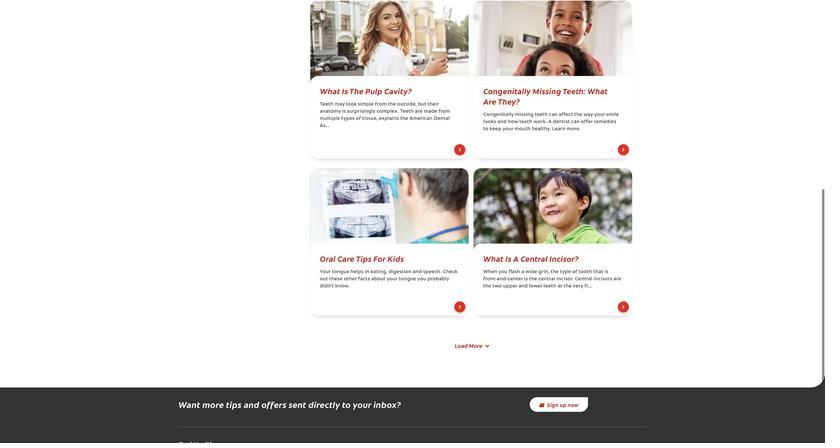 Task type: describe. For each thing, give the bounding box(es) containing it.
at
[[558, 284, 562, 289]]

offers
[[261, 399, 287, 411]]

0 horizontal spatial tongue
[[332, 270, 349, 275]]

sign up now link
[[530, 398, 588, 412]]

missing
[[515, 113, 534, 117]]

lower
[[529, 284, 542, 289]]

pulp
[[365, 86, 382, 96]]

flash
[[509, 270, 520, 275]]

may
[[335, 102, 345, 107]]

complex.
[[377, 109, 399, 114]]

the up central
[[551, 270, 559, 275]]

their
[[428, 102, 439, 107]]

footer containing what is the pulp cavity?
[[305, 0, 637, 361]]

about
[[371, 277, 386, 282]]

dental
[[434, 116, 450, 121]]

mouth
[[515, 127, 531, 132]]

explains
[[379, 116, 399, 121]]

keep
[[490, 127, 501, 132]]

is inside teeth may look simple from the outside, but their anatomy is surprisingly complex. teeth are made from multiple types of tissue, explains the american dental as...
[[342, 109, 346, 114]]

outside,
[[397, 102, 417, 107]]

congenitally for congenitally missing teeth: what are they?
[[483, 86, 531, 96]]

what for what is the pulp cavity?
[[320, 86, 340, 96]]

in
[[365, 270, 369, 275]]

healthy.
[[532, 127, 551, 132]]

directly
[[308, 399, 340, 411]]

congenitally missing teeth: what are they?
[[483, 86, 608, 107]]

fr...
[[585, 284, 592, 289]]

kids
[[388, 253, 404, 264]]

know.
[[335, 284, 349, 289]]

and inside congenitally missing teeth can affect the way your smile looks and how teeth work. a dentist can offer remedies to keep your mouth healthy. learn more.
[[498, 120, 507, 125]]

oral
[[320, 253, 336, 264]]

you inside the 'when you flash a wide grin, the type of tooth that is front-and-center is the central incisor. central incisors are the two upper and lower teeth at the very fr...'
[[499, 270, 507, 275]]

other
[[344, 277, 357, 282]]

anatomy
[[320, 109, 341, 114]]

a
[[521, 270, 524, 275]]

care
[[337, 253, 354, 264]]

learn
[[552, 127, 565, 132]]

you inside your tongue helps in eating, digestion and speech. check out these other facts about your tongue you probably didn't know.
[[417, 277, 426, 282]]

congenitally missing teeth can affect the way your smile looks and how teeth work. a dentist can offer remedies to keep your mouth healthy. learn more.
[[483, 113, 619, 132]]

up
[[560, 402, 566, 409]]

0 vertical spatial teeth
[[535, 113, 548, 117]]

incisor.
[[557, 277, 574, 282]]

your
[[320, 270, 331, 275]]

very
[[573, 284, 583, 289]]

teeth:
[[563, 86, 586, 96]]

teeth inside the 'when you flash a wide grin, the type of tooth that is front-and-center is the central incisor. central incisors are the two upper and lower teeth at the very fr...'
[[543, 284, 556, 289]]

load more
[[455, 342, 482, 350]]

as...
[[320, 124, 330, 128]]

look
[[346, 102, 357, 107]]

0 vertical spatial central
[[521, 253, 548, 264]]

upper
[[503, 284, 517, 289]]

front-
[[483, 277, 497, 282]]

but
[[418, 102, 426, 107]]

0 vertical spatial teeth
[[320, 102, 334, 107]]

grin,
[[538, 270, 550, 275]]

helps
[[351, 270, 364, 275]]

surprisingly
[[347, 109, 375, 114]]

affect
[[559, 113, 573, 117]]

want more tips and offers sent directly to your inbox?
[[178, 399, 401, 411]]

for
[[373, 253, 386, 264]]

1 horizontal spatial teeth
[[400, 109, 414, 114]]

they?
[[498, 96, 520, 107]]

the up complex.
[[388, 102, 396, 107]]

offer
[[581, 120, 593, 125]]

when you flash a wide grin, the type of tooth that is front-and-center is the central incisor. central incisors are the two upper and lower teeth at the very fr...
[[483, 270, 621, 289]]

rounded corner image
[[811, 374, 825, 388]]

1 vertical spatial teeth
[[519, 120, 532, 125]]

want
[[178, 399, 200, 411]]

what for what is a central incisor?
[[483, 253, 504, 264]]

1 vertical spatial from
[[439, 109, 450, 114]]

made
[[424, 109, 437, 114]]

your tongue helps in eating, digestion and speech. check out these other facts about your tongue you probably didn't know.
[[320, 270, 458, 289]]

work.
[[534, 120, 547, 125]]

multiple
[[320, 116, 340, 121]]

simple
[[358, 102, 374, 107]]

facts
[[358, 277, 370, 282]]

what inside congenitally missing teeth: what are they?
[[587, 86, 608, 96]]

type
[[560, 270, 571, 275]]

center
[[508, 277, 523, 282]]

that
[[593, 270, 603, 275]]

your up remedies
[[594, 113, 605, 117]]



Task type: locate. For each thing, give the bounding box(es) containing it.
0 horizontal spatial are
[[415, 109, 423, 114]]

and
[[498, 120, 507, 125], [413, 270, 422, 275], [519, 284, 528, 289], [244, 399, 259, 411]]

1 horizontal spatial from
[[439, 109, 450, 114]]

speech.
[[423, 270, 442, 275]]

a inside congenitally missing teeth can affect the way your smile looks and how teeth work. a dentist can offer remedies to keep your mouth healthy. learn more.
[[548, 120, 552, 125]]

0 horizontal spatial you
[[417, 277, 426, 282]]

1 vertical spatial a
[[513, 253, 519, 264]]

the
[[388, 102, 396, 107], [574, 113, 582, 117], [400, 116, 408, 121], [551, 270, 559, 275], [529, 277, 537, 282], [483, 284, 491, 289], [564, 284, 572, 289]]

you up and-
[[499, 270, 507, 275]]

2 vertical spatial teeth
[[543, 284, 556, 289]]

congenitally
[[483, 86, 531, 96], [483, 113, 514, 117]]

0 vertical spatial you
[[499, 270, 507, 275]]

2 vertical spatial is
[[524, 277, 528, 282]]

1 horizontal spatial are
[[613, 277, 621, 282]]

and inside the 'when you flash a wide grin, the type of tooth that is front-and-center is the central incisor. central incisors are the two upper and lower teeth at the very fr...'
[[519, 284, 528, 289]]

inbox?
[[373, 399, 401, 411]]

tips
[[356, 253, 372, 264]]

0 horizontal spatial teeth
[[320, 102, 334, 107]]

0 horizontal spatial can
[[549, 113, 558, 117]]

and inside your tongue helps in eating, digestion and speech. check out these other facts about your tongue you probably didn't know.
[[413, 270, 422, 275]]

1 vertical spatial to
[[342, 399, 351, 411]]

and-
[[497, 277, 508, 282]]

of inside teeth may look simple from the outside, but their anatomy is surprisingly complex. teeth are made from multiple types of tissue, explains the american dental as...
[[356, 116, 361, 121]]

sign
[[547, 402, 558, 409]]

teeth
[[535, 113, 548, 117], [519, 120, 532, 125], [543, 284, 556, 289]]

from up dental
[[439, 109, 450, 114]]

remedies
[[594, 120, 616, 125]]

1 vertical spatial is
[[505, 253, 512, 264]]

central up wide
[[521, 253, 548, 264]]

to right directly at the bottom left of page
[[342, 399, 351, 411]]

is
[[342, 86, 348, 96], [505, 253, 512, 264]]

the down outside,
[[400, 116, 408, 121]]

1 vertical spatial is
[[605, 270, 608, 275]]

1 congenitally from the top
[[483, 86, 531, 96]]

teeth down central
[[543, 284, 556, 289]]

are right incisors
[[613, 277, 621, 282]]

1 vertical spatial are
[[613, 277, 621, 282]]

are
[[415, 109, 423, 114], [613, 277, 621, 282]]

what is a central incisor?
[[483, 253, 579, 264]]

the inside congenitally missing teeth can affect the way your smile looks and how teeth work. a dentist can offer remedies to keep your mouth healthy. learn more.
[[574, 113, 582, 117]]

0 vertical spatial to
[[483, 127, 488, 132]]

1 vertical spatial can
[[571, 120, 580, 125]]

load
[[455, 342, 468, 350]]

1 vertical spatial central
[[575, 277, 592, 282]]

smile
[[606, 113, 619, 117]]

0 horizontal spatial from
[[375, 102, 387, 107]]

can up dentist
[[549, 113, 558, 117]]

and right tips
[[244, 399, 259, 411]]

oral care tips for kids
[[320, 253, 404, 264]]

dentist
[[553, 120, 570, 125]]

sent
[[289, 399, 306, 411]]

missing
[[533, 86, 561, 96]]

0 horizontal spatial to
[[342, 399, 351, 411]]

the down wide
[[529, 277, 537, 282]]

you
[[499, 270, 507, 275], [417, 277, 426, 282]]

0 vertical spatial a
[[548, 120, 552, 125]]

is for the
[[342, 86, 348, 96]]

the down front-
[[483, 284, 491, 289]]

cavity?
[[384, 86, 412, 96]]

what up when
[[483, 253, 504, 264]]

0 vertical spatial can
[[549, 113, 558, 117]]

0 horizontal spatial is
[[342, 109, 346, 114]]

these
[[329, 277, 343, 282]]

and left speech. in the right of the page
[[413, 270, 422, 275]]

to inside congenitally missing teeth can affect the way your smile looks and how teeth work. a dentist can offer remedies to keep your mouth healthy. learn more.
[[483, 127, 488, 132]]

central inside the 'when you flash a wide grin, the type of tooth that is front-and-center is the central incisor. central incisors are the two upper and lower teeth at the very fr...'
[[575, 277, 592, 282]]

a
[[548, 120, 552, 125], [513, 253, 519, 264]]

is left the
[[342, 86, 348, 96]]

0 vertical spatial of
[[356, 116, 361, 121]]

and down center
[[519, 284, 528, 289]]

1 horizontal spatial a
[[548, 120, 552, 125]]

0 horizontal spatial central
[[521, 253, 548, 264]]

0 vertical spatial is
[[342, 109, 346, 114]]

out
[[320, 277, 328, 282]]

tissue,
[[362, 116, 378, 121]]

0 horizontal spatial of
[[356, 116, 361, 121]]

1 horizontal spatial to
[[483, 127, 488, 132]]

teeth may look simple from the outside, but their anatomy is surprisingly complex. teeth are made from multiple types of tissue, explains the american dental as...
[[320, 102, 450, 128]]

tongue up these
[[332, 270, 349, 275]]

your inside your tongue helps in eating, digestion and speech. check out these other facts about your tongue you probably didn't know.
[[387, 277, 398, 282]]

is up types
[[342, 109, 346, 114]]

what is the pulp cavity?
[[320, 86, 412, 96]]

and up 'keep'
[[498, 120, 507, 125]]

0 vertical spatial congenitally
[[483, 86, 531, 96]]

what right teeth: at right top
[[587, 86, 608, 96]]

your left inbox?
[[353, 399, 371, 411]]

1 horizontal spatial can
[[571, 120, 580, 125]]

congenitally for congenitally missing teeth can affect the way your smile looks and how teeth work. a dentist can offer remedies to keep your mouth healthy. learn more.
[[483, 113, 514, 117]]

you down speech. in the right of the page
[[417, 277, 426, 282]]

types
[[341, 116, 355, 121]]

didn't
[[320, 284, 334, 289]]

congenitally up looks
[[483, 113, 514, 117]]

of
[[356, 116, 361, 121], [572, 270, 577, 275]]

1 vertical spatial of
[[572, 270, 577, 275]]

probably
[[428, 277, 449, 282]]

a up flash
[[513, 253, 519, 264]]

2 horizontal spatial what
[[587, 86, 608, 96]]

of down surprisingly
[[356, 116, 361, 121]]

the left way
[[574, 113, 582, 117]]

0 horizontal spatial what
[[320, 86, 340, 96]]

is up flash
[[505, 253, 512, 264]]

1 vertical spatial teeth
[[400, 109, 414, 114]]

wide
[[525, 270, 537, 275]]

central
[[539, 277, 555, 282]]

load more button
[[447, 339, 495, 353]]

incisor?
[[550, 253, 579, 264]]

of right the 'type'
[[572, 270, 577, 275]]

0 horizontal spatial a
[[513, 253, 519, 264]]

what up may
[[320, 86, 340, 96]]

of inside the 'when you flash a wide grin, the type of tooth that is front-and-center is the central incisor. central incisors are the two upper and lower teeth at the very fr...'
[[572, 270, 577, 275]]

more
[[202, 399, 224, 411]]

how
[[508, 120, 518, 125]]

more.
[[567, 127, 581, 132]]

are inside teeth may look simple from the outside, but their anatomy is surprisingly complex. teeth are made from multiple types of tissue, explains the american dental as...
[[415, 109, 423, 114]]

to
[[483, 127, 488, 132], [342, 399, 351, 411]]

a right the work.
[[548, 120, 552, 125]]

tooth
[[579, 270, 592, 275]]

is for a
[[505, 253, 512, 264]]

congenitally up missing
[[483, 86, 531, 96]]

american
[[410, 116, 433, 121]]

looks
[[483, 120, 496, 125]]

0 vertical spatial from
[[375, 102, 387, 107]]

congenitally inside congenitally missing teeth can affect the way your smile looks and how teeth work. a dentist can offer remedies to keep your mouth healthy. learn more.
[[483, 113, 514, 117]]

is down a
[[524, 277, 528, 282]]

tips
[[226, 399, 242, 411]]

the down incisor.
[[564, 284, 572, 289]]

1 horizontal spatial tongue
[[399, 277, 416, 282]]

from up complex.
[[375, 102, 387, 107]]

more
[[469, 342, 482, 350]]

footer
[[305, 0, 637, 361]]

teeth up the work.
[[535, 113, 548, 117]]

your down how
[[503, 127, 513, 132]]

are inside the 'when you flash a wide grin, the type of tooth that is front-and-center is the central incisor. central incisors are the two upper and lower teeth at the very fr...'
[[613, 277, 621, 282]]

teeth down outside,
[[400, 109, 414, 114]]

teeth down missing
[[519, 120, 532, 125]]

congenitally inside congenitally missing teeth: what are they?
[[483, 86, 531, 96]]

tongue down digestion
[[399, 277, 416, 282]]

digestion
[[389, 270, 411, 275]]

the
[[350, 86, 364, 96]]

0 vertical spatial tongue
[[332, 270, 349, 275]]

1 vertical spatial you
[[417, 277, 426, 282]]

1 horizontal spatial of
[[572, 270, 577, 275]]

can up more.
[[571, 120, 580, 125]]

two
[[493, 284, 502, 289]]

teeth
[[320, 102, 334, 107], [400, 109, 414, 114]]

is up incisors
[[605, 270, 608, 275]]

0 horizontal spatial is
[[342, 86, 348, 96]]

2 horizontal spatial is
[[605, 270, 608, 275]]

central down tooth
[[575, 277, 592, 282]]

your down digestion
[[387, 277, 398, 282]]

check
[[443, 270, 458, 275]]

incisors
[[594, 277, 612, 282]]

2 congenitally from the top
[[483, 113, 514, 117]]

1 horizontal spatial central
[[575, 277, 592, 282]]

can
[[549, 113, 558, 117], [571, 120, 580, 125]]

central
[[521, 253, 548, 264], [575, 277, 592, 282]]

1 horizontal spatial what
[[483, 253, 504, 264]]

to down looks
[[483, 127, 488, 132]]

teeth up anatomy
[[320, 102, 334, 107]]

are
[[483, 96, 496, 107]]

now
[[568, 402, 579, 409]]

0 vertical spatial are
[[415, 109, 423, 114]]

0 vertical spatial is
[[342, 86, 348, 96]]

when
[[483, 270, 497, 275]]

1 horizontal spatial you
[[499, 270, 507, 275]]

are up american in the top of the page
[[415, 109, 423, 114]]

1 vertical spatial tongue
[[399, 277, 416, 282]]

1 horizontal spatial is
[[505, 253, 512, 264]]

1 horizontal spatial is
[[524, 277, 528, 282]]

1 vertical spatial congenitally
[[483, 113, 514, 117]]

sign up now
[[547, 402, 579, 409]]



Task type: vqa. For each thing, say whether or not it's contained in the screenshot.
'Smiles'
no



